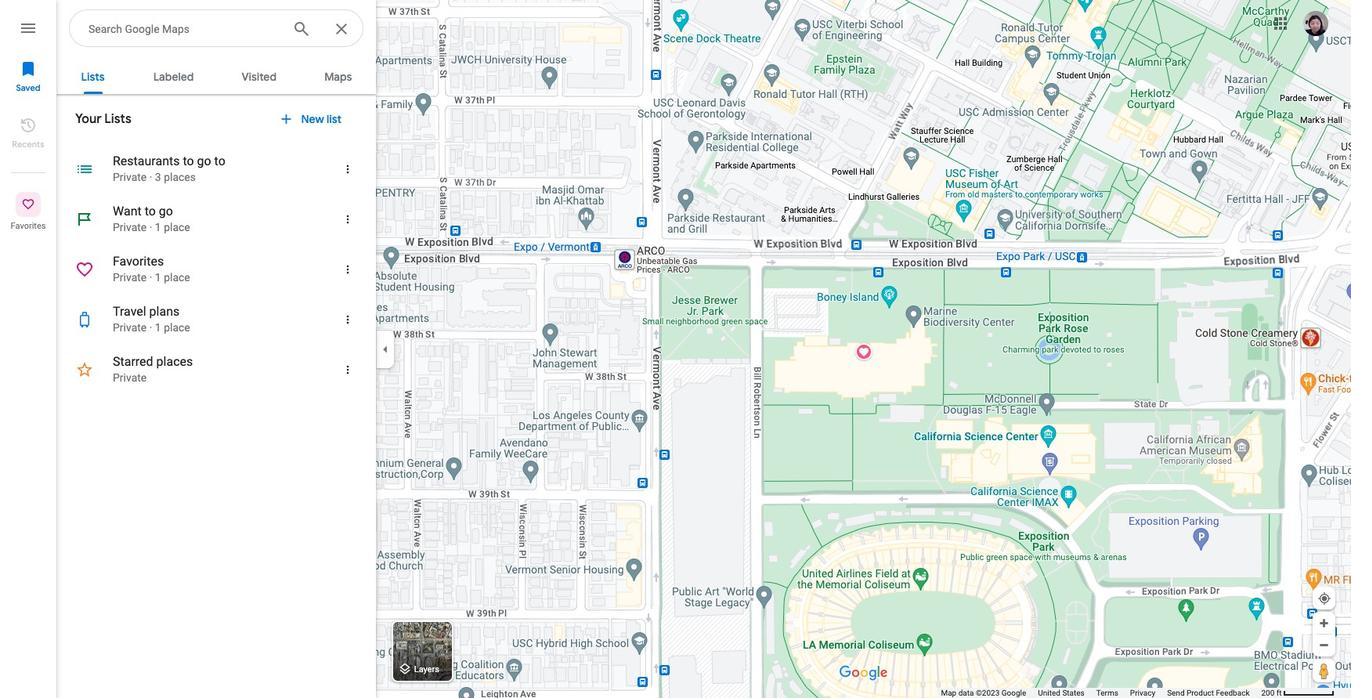 Task type: locate. For each thing, give the bounding box(es) containing it.
favorites inside '' list
[[11, 221, 46, 231]]

favorites for favorites
[[11, 221, 46, 231]]

go inside want to go private · 1 place
[[159, 204, 173, 219]]

3 place from the top
[[164, 321, 190, 334]]

travel
[[113, 304, 146, 319]]

to inside want to go private · 1 place
[[145, 204, 156, 219]]

· up plans
[[149, 271, 152, 284]]

1 · from the top
[[149, 171, 152, 183]]

private
[[113, 171, 147, 183], [113, 221, 147, 234], [113, 271, 147, 284], [113, 321, 147, 334], [113, 371, 147, 384]]

0 vertical spatial place
[[164, 221, 190, 234]]

google
[[125, 23, 160, 35], [1002, 689, 1027, 697]]

google right "search"
[[125, 23, 160, 35]]

private down the restaurants
[[113, 171, 147, 183]]

go down 3 on the left top
[[159, 204, 173, 219]]

1  from the top
[[341, 161, 355, 178]]

send product feedback
[[1168, 689, 1250, 697]]

maps button
[[312, 56, 365, 94]]

plans
[[149, 304, 180, 319]]

· inside want to go private · 1 place
[[149, 221, 152, 234]]

3 · from the top
[[149, 271, 152, 284]]

data
[[959, 689, 974, 697]]

0 horizontal spatial maps
[[162, 23, 190, 35]]

map data ©2023 google
[[941, 689, 1027, 697]]

place inside want to go private · 1 place
[[164, 221, 190, 234]]

favorites inside 'favorites private · 1 place'
[[113, 254, 164, 269]]

2 horizontal spatial to
[[214, 154, 226, 168]]

show street view coverage image
[[1313, 659, 1336, 682]]

0 horizontal spatial go
[[159, 204, 173, 219]]

ft
[[1277, 689, 1282, 697]]

1 horizontal spatial maps
[[325, 70, 352, 84]]

starred
[[113, 354, 153, 369]]

0 vertical spatial google
[[125, 23, 160, 35]]

favorites for favorites private · 1 place
[[113, 254, 164, 269]]

private up travel in the top of the page
[[113, 271, 147, 284]]

1 vertical spatial 1
[[155, 271, 161, 284]]

collapse side panel image
[[377, 340, 394, 358]]

 button for to
[[331, 150, 368, 188]]

to for restaurants to go to
[[183, 154, 194, 168]]

2  button from the top
[[331, 201, 368, 238]]

4 private from the top
[[113, 321, 147, 334]]

1 place from the top
[[164, 221, 190, 234]]

2 vertical spatial 1
[[155, 321, 161, 334]]

lists right your
[[104, 111, 131, 127]]

3 private from the top
[[113, 271, 147, 284]]

recents
[[12, 139, 44, 150]]

lists
[[81, 70, 105, 84], [104, 111, 131, 127]]

· left 3 on the left top
[[149, 171, 152, 183]]

places right starred
[[156, 354, 193, 369]]

0 vertical spatial lists
[[81, 70, 105, 84]]

· inside travel plans private · 1 place
[[149, 321, 152, 334]]

favorites down 
[[11, 221, 46, 231]]

favorites down want to go private · 1 place
[[113, 254, 164, 269]]

united states
[[1038, 689, 1085, 697]]

1  button from the top
[[331, 150, 368, 188]]

send product feedback button
[[1168, 688, 1250, 698]]

0 vertical spatial places
[[164, 171, 196, 183]]

4 · from the top
[[149, 321, 152, 334]]

1 horizontal spatial google
[[1002, 689, 1027, 697]]

private inside want to go private · 1 place
[[113, 221, 147, 234]]

places right 3 on the left top
[[164, 171, 196, 183]]

search google maps field inside "search google maps" search box
[[89, 19, 280, 38]]


[[341, 161, 355, 178], [341, 211, 355, 228], [341, 261, 355, 278], [341, 311, 355, 328], [341, 361, 355, 378]]

0 vertical spatial 1
[[155, 221, 161, 234]]

maps up "list"
[[325, 70, 352, 84]]

to
[[183, 154, 194, 168], [214, 154, 226, 168], [145, 204, 156, 219]]

1 inside want to go private · 1 place
[[155, 221, 161, 234]]

0 vertical spatial maps
[[162, 23, 190, 35]]

favorites
[[11, 221, 46, 231], [113, 254, 164, 269]]

 list
[[0, 0, 56, 698]]

·
[[149, 171, 152, 183], [149, 221, 152, 234], [149, 271, 152, 284], [149, 321, 152, 334]]

private down want
[[113, 221, 147, 234]]

1 vertical spatial place
[[164, 271, 190, 284]]

 for ·
[[341, 311, 355, 328]]

4  from the top
[[341, 311, 355, 328]]

1 1 from the top
[[155, 221, 161, 234]]

map
[[941, 689, 957, 697]]

0 vertical spatial go
[[197, 154, 211, 168]]

1 vertical spatial maps
[[325, 70, 352, 84]]

Search Google Maps search field
[[69, 9, 364, 48]]


[[278, 109, 295, 129]]

0 horizontal spatial google
[[125, 23, 160, 35]]

5  button from the top
[[331, 351, 368, 389]]

5 private from the top
[[113, 371, 147, 384]]

go
[[197, 154, 211, 168], [159, 204, 173, 219]]

1 vertical spatial google
[[1002, 689, 1027, 697]]

1 vertical spatial go
[[159, 204, 173, 219]]

2 vertical spatial place
[[164, 321, 190, 334]]

zoom in image
[[1319, 617, 1331, 629]]

3 1 from the top
[[155, 321, 161, 334]]

google inside search box
[[125, 23, 160, 35]]

visited
[[242, 70, 277, 84]]

2 1 from the top
[[155, 271, 161, 284]]

product
[[1187, 689, 1215, 697]]

maps inside maps button
[[325, 70, 352, 84]]

2 place from the top
[[164, 271, 190, 284]]

places
[[164, 171, 196, 183], [156, 354, 193, 369]]

0 vertical spatial favorites
[[11, 221, 46, 231]]

 button for ·
[[331, 301, 368, 339]]

1 horizontal spatial favorites
[[113, 254, 164, 269]]

1 down plans
[[155, 321, 161, 334]]

united
[[1038, 689, 1061, 697]]

0 horizontal spatial to
[[145, 204, 156, 219]]

go right the restaurants
[[197, 154, 211, 168]]

terms button
[[1097, 688, 1119, 698]]

1 up 'favorites private · 1 place'
[[155, 221, 161, 234]]

3  from the top
[[341, 261, 355, 278]]

saved
[[16, 82, 40, 93]]

2 private from the top
[[113, 221, 147, 234]]

private down travel in the top of the page
[[113, 321, 147, 334]]

restaurants to go to private · 3 places
[[113, 154, 226, 183]]

2 · from the top
[[149, 221, 152, 234]]

labeled button
[[141, 56, 206, 94]]

private inside 'restaurants to go to private · 3 places'
[[113, 171, 147, 183]]

2  from the top
[[341, 211, 355, 228]]

lists up your
[[81, 70, 105, 84]]

1 up plans
[[155, 271, 161, 284]]

· down plans
[[149, 321, 152, 334]]

starred places private
[[113, 354, 193, 384]]

maps up labeled button
[[162, 23, 190, 35]]

search google maps
[[89, 23, 190, 35]]

send
[[1168, 689, 1185, 697]]

· inside 'restaurants to go to private · 3 places'
[[149, 171, 152, 183]]

go inside 'restaurants to go to private · 3 places'
[[197, 154, 211, 168]]

place
[[164, 221, 190, 234], [164, 271, 190, 284], [164, 321, 190, 334]]

place up 'favorites private · 1 place'
[[164, 221, 190, 234]]

tab list containing lists
[[56, 56, 376, 94]]

 button for private
[[331, 201, 368, 238]]

private down starred
[[113, 371, 147, 384]]

tab list
[[56, 56, 376, 94]]

1 horizontal spatial to
[[183, 154, 194, 168]]

place down plans
[[164, 321, 190, 334]]

place inside travel plans private · 1 place
[[164, 321, 190, 334]]

Search Google Maps field
[[69, 9, 364, 48], [89, 19, 280, 38]]

layers
[[414, 665, 440, 675]]

· up 'favorites private · 1 place'
[[149, 221, 152, 234]]

· inside 'favorites private · 1 place'
[[149, 271, 152, 284]]

footer
[[941, 688, 1262, 698]]

maps
[[162, 23, 190, 35], [325, 70, 352, 84]]

footer containing map data ©2023 google
[[941, 688, 1262, 698]]

1 vertical spatial places
[[156, 354, 193, 369]]

place up plans
[[164, 271, 190, 284]]

1 horizontal spatial go
[[197, 154, 211, 168]]

1
[[155, 221, 161, 234], [155, 271, 161, 284], [155, 321, 161, 334]]

0 horizontal spatial favorites
[[11, 221, 46, 231]]

google right ©2023
[[1002, 689, 1027, 697]]

place inside 'favorites private · 1 place'
[[164, 271, 190, 284]]

terms
[[1097, 689, 1119, 697]]

show your location image
[[1318, 592, 1332, 606]]

google account: michele murakami  
(michele.murakami@adept.ai) image
[[1304, 11, 1329, 36]]

1 vertical spatial favorites
[[113, 254, 164, 269]]

5  from the top
[[341, 361, 355, 378]]

4  button from the top
[[331, 301, 368, 339]]

 button
[[331, 150, 368, 188], [331, 201, 368, 238], [331, 251, 368, 288], [331, 301, 368, 339], [331, 351, 368, 389]]

3  button from the top
[[331, 251, 368, 288]]

1 private from the top
[[113, 171, 147, 183]]



Task type: describe. For each thing, give the bounding box(es) containing it.
to for want to go
[[145, 204, 156, 219]]

want to go private · 1 place
[[113, 204, 190, 234]]

lists inside button
[[81, 70, 105, 84]]

saved button
[[0, 53, 56, 97]]

 new list
[[278, 109, 342, 129]]

visited button
[[229, 56, 289, 94]]

1 vertical spatial lists
[[104, 111, 131, 127]]

maps inside the search google maps "field"
[[162, 23, 190, 35]]

zoom out image
[[1319, 639, 1331, 651]]

private inside starred places private
[[113, 371, 147, 384]]


[[21, 196, 35, 213]]

places inside starred places private
[[156, 354, 193, 369]]

favorites private · 1 place
[[113, 254, 190, 284]]

united states button
[[1038, 688, 1085, 698]]

feedback
[[1216, 689, 1250, 697]]

1 inside 'favorites private · 1 place'
[[155, 271, 161, 284]]

search
[[89, 23, 122, 35]]

new
[[301, 112, 324, 126]]

3
[[155, 171, 161, 183]]

your
[[75, 111, 102, 127]]

list
[[327, 112, 342, 126]]

200 ft button
[[1262, 689, 1335, 697]]

private inside travel plans private · 1 place
[[113, 321, 147, 334]]

search google maps field containing search google maps
[[69, 9, 364, 48]]

places inside 'restaurants to go to private · 3 places'
[[164, 171, 196, 183]]

go for want to go
[[159, 204, 173, 219]]

tab list inside google maps element
[[56, 56, 376, 94]]

 button for 1
[[331, 251, 368, 288]]

your lists
[[75, 111, 131, 127]]

 for 1
[[341, 261, 355, 278]]

private inside 'favorites private · 1 place'
[[113, 271, 147, 284]]

lists button
[[68, 56, 118, 94]]

states
[[1063, 689, 1085, 697]]

your places main content
[[56, 56, 376, 698]]

google maps element
[[0, 0, 1352, 698]]

 for to
[[341, 161, 355, 178]]

200
[[1262, 689, 1275, 697]]

footer inside google maps element
[[941, 688, 1262, 698]]

want
[[113, 204, 142, 219]]

go for restaurants to go to
[[197, 154, 211, 168]]

labeled
[[153, 70, 194, 84]]

 for private
[[341, 211, 355, 228]]

recents button
[[0, 110, 56, 154]]

menu image
[[19, 19, 38, 38]]

privacy
[[1131, 689, 1156, 697]]

travel plans private · 1 place
[[113, 304, 190, 334]]

©2023
[[976, 689, 1000, 697]]

privacy button
[[1131, 688, 1156, 698]]

restaurants
[[113, 154, 180, 168]]

200 ft
[[1262, 689, 1282, 697]]

1 inside travel plans private · 1 place
[[155, 321, 161, 334]]



Task type: vqa. For each thing, say whether or not it's contained in the screenshot.


